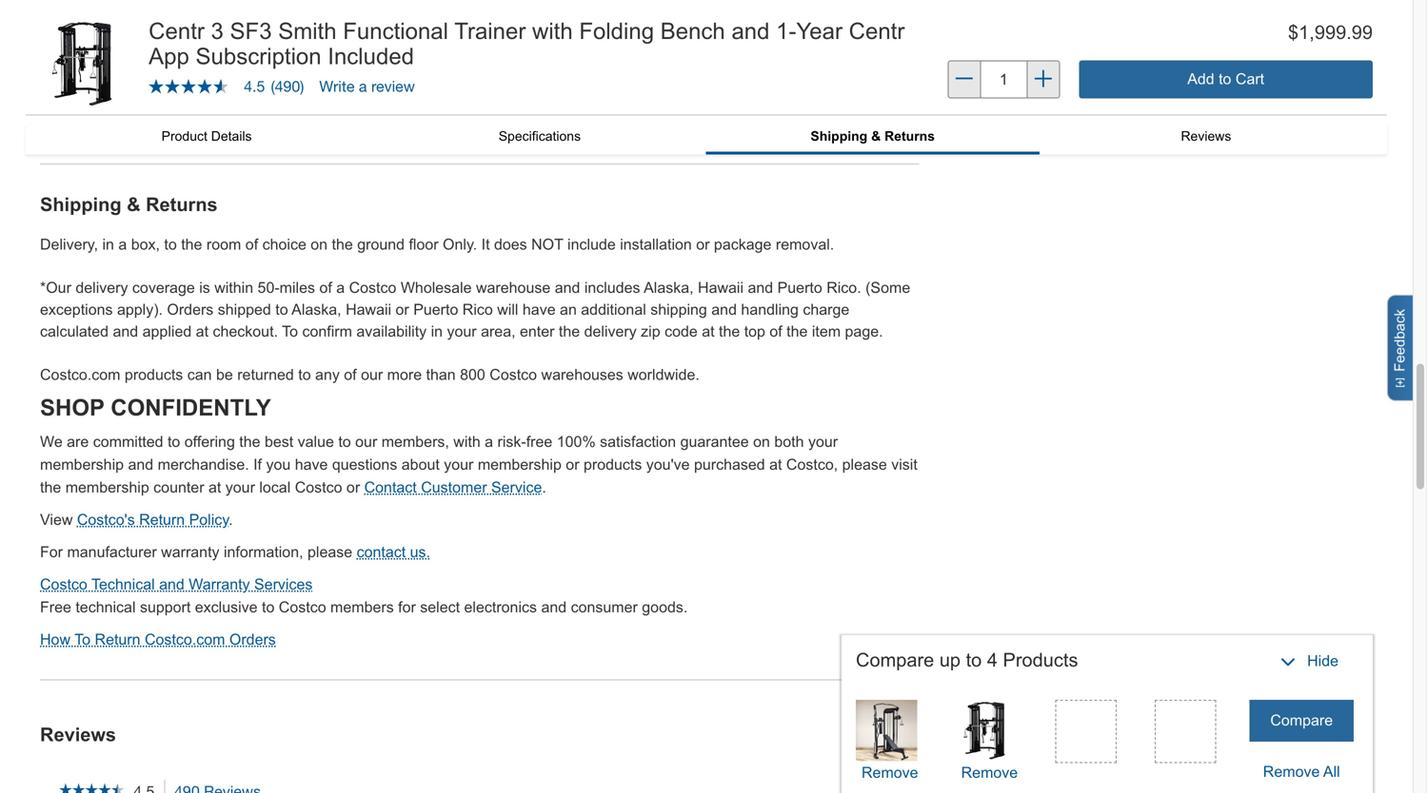 Task type: vqa. For each thing, say whether or not it's contained in the screenshot.
Wireless on the left of the page
no



Task type: describe. For each thing, give the bounding box(es) containing it.
width
[[143, 64, 182, 81]]

or down questions
[[346, 479, 360, 496]]

bench inside centr 3 sf3 smith functional trainer with folding bench and 1-year centr app subscription included
[[660, 19, 725, 44]]

for manufacturer warranty information, please contact us.
[[40, 544, 430, 561]]

write
[[319, 77, 355, 95]]

home
[[1161, 88, 1201, 105]]

for
[[40, 544, 63, 561]]

free
[[526, 433, 552, 451]]

you've
[[646, 456, 690, 473]]

0 vertical spatial &
[[871, 129, 881, 144]]

exclusive
[[195, 599, 258, 616]]

1 horizontal spatial hawaii
[[698, 280, 744, 297]]

and up an
[[555, 280, 580, 297]]

remove button for the centr 2 ftx functional trainer with folding bench and 1-year centr app subscription included image image
[[856, 762, 924, 786]]

policy
[[189, 512, 229, 529]]

59
[[346, 64, 363, 81]]

shop
[[40, 395, 104, 421]]

contact
[[357, 544, 406, 561]]

warehouse
[[476, 280, 550, 297]]

*our
[[40, 280, 71, 297]]

centr 1 home gym functional trainer with folding workout bench and 12-month centr membership
[[1106, 88, 1351, 143]]

how to return costco.com orders link
[[40, 631, 276, 649]]

1
[[1148, 88, 1156, 105]]

trainer for with
[[454, 19, 526, 44]]

within
[[214, 280, 253, 297]]

does
[[494, 236, 527, 253]]

write a review
[[319, 77, 415, 95]]

additional
[[581, 301, 646, 318]]

1 vertical spatial shipping & returns
[[40, 194, 218, 215]]

a left box,
[[118, 236, 127, 253]]

we are committed to offering the best value to our members, with a risk-free 100% satisfaction guarantee on both your membership and merchandise. if you have questions about your membership or products you've purchased at costco, please visit the membership counter at your local costco or
[[40, 433, 918, 496]]

the left room at the left top of the page
[[181, 236, 202, 253]]

1 vertical spatial please
[[307, 544, 352, 561]]

of for the
[[245, 236, 258, 253]]

than
[[426, 367, 456, 384]]

0 vertical spatial products
[[125, 367, 183, 384]]

functional for smith
[[343, 19, 448, 44]]

both
[[774, 433, 804, 451]]

contact customer service .
[[364, 479, 546, 496]]

is
[[199, 280, 210, 297]]

trainer for with
[[1106, 107, 1154, 124]]

included
[[328, 44, 414, 69]]

bench inside centr 1 home gym functional trainer with folding workout bench and 12-month centr membership
[[1308, 107, 1351, 124]]

0 horizontal spatial in
[[102, 236, 114, 253]]

46
[[346, 22, 363, 39]]

electronics
[[464, 599, 537, 616]]

products
[[1003, 650, 1078, 671]]

compare up to 4 products
[[856, 650, 1078, 671]]

any
[[315, 367, 340, 384]]

orders inside *our delivery coverage is within 50-miles of a costco wholesale warehouse and includes alaska, hawaii and puerto rico. (some exceptions apply). orders shipped to alaska, hawaii or puerto rico will have an additional shipping and handling charge calculated and applied at checkout. to confirm availability in your area, enter the delivery zip code at the top of the item page.
[[167, 301, 214, 318]]

centr down gym
[[1205, 126, 1242, 143]]

centr 2 ftx functional trainer with folding bench and 1-year centr app subscription included image image image
[[856, 701, 917, 762]]

value
[[298, 433, 334, 451]]

service
[[491, 479, 542, 496]]

to inside *our delivery coverage is within 50-miles of a costco wholesale warehouse and includes alaska, hawaii and puerto rico. (some exceptions apply). orders shipped to alaska, hawaii or puerto rico will have an additional shipping and handling charge calculated and applied at checkout. to confirm availability in your area, enter the delivery zip code at the top of the item page.
[[282, 323, 298, 340]]

about
[[402, 456, 440, 473]]

or inside *our delivery coverage is within 50-miles of a costco wholesale warehouse and includes alaska, hawaii and puerto rico. (some exceptions apply). orders shipped to alaska, hawaii or puerto rico will have an additional shipping and handling charge calculated and applied at checkout. to confirm availability in your area, enter the delivery zip code at the top of the item page.
[[396, 301, 409, 318]]

it
[[481, 236, 490, 253]]

with
[[1158, 107, 1189, 124]]

only.
[[443, 236, 477, 253]]

the left top
[[719, 323, 740, 340]]

1,999.99
[[1299, 22, 1373, 43]]

removal.
[[776, 236, 834, 253]]

local
[[259, 479, 291, 496]]

compare products region
[[837, 636, 1373, 794]]

the left ground
[[332, 236, 353, 253]]

worldwide.
[[628, 367, 700, 384]]

1 horizontal spatial orders
[[229, 631, 276, 649]]

the down an
[[559, 323, 580, 340]]

will
[[497, 301, 518, 318]]

product
[[161, 129, 207, 144]]

product details link
[[40, 125, 373, 147]]

information,
[[224, 544, 303, 561]]

at down merchandise.
[[208, 479, 221, 496]]

3
[[211, 19, 224, 44]]

1 horizontal spatial shipping & returns
[[810, 129, 935, 144]]

be
[[216, 367, 233, 384]]

costco right 800
[[490, 367, 537, 384]]

year
[[796, 19, 843, 44]]

membership up service
[[478, 456, 562, 473]]

1 vertical spatial returns
[[146, 194, 218, 215]]

include
[[567, 236, 616, 253]]

return for policy
[[139, 512, 185, 529]]

to left any
[[298, 367, 311, 384]]

dimensions - length
[[50, 22, 189, 39]]

visit
[[891, 456, 918, 473]]

0 horizontal spatial .
[[229, 512, 233, 529]]

and up support
[[159, 576, 184, 593]]

room
[[206, 236, 241, 253]]

includes
[[584, 280, 640, 297]]

at down both
[[769, 456, 782, 473]]

in. for 59 in.
[[367, 64, 383, 81]]

wholesale
[[401, 280, 472, 297]]

on inside we are committed to offering the best value to our members, with a risk-free 100% satisfaction guarantee on both your membership and merchandise. if you have questions about your membership or products you've purchased at costco, please visit the membership counter at your local costco or
[[753, 433, 770, 451]]

costco down services
[[279, 599, 326, 616]]

installation
[[620, 236, 692, 253]]

shipping
[[650, 301, 707, 318]]

centr 3 sf3 smith functional trainer with folding bench and 1-year centr app subscription included image image
[[955, 701, 1017, 762]]

- for length
[[133, 22, 138, 39]]

1 horizontal spatial puerto
[[777, 280, 822, 297]]

dimensions - width
[[50, 64, 182, 81]]

to inside compare products region
[[966, 650, 982, 671]]

review
[[371, 77, 415, 95]]

costco,
[[786, 456, 838, 473]]

enter
[[520, 323, 555, 340]]

costco inside we are committed to offering the best value to our members, with a risk-free 100% satisfaction guarantee on both your membership and merchandise. if you have questions about your membership or products you've purchased at costco, please visit the membership counter at your local costco or
[[295, 479, 342, 496]]

1 vertical spatial hawaii
[[346, 301, 391, 318]]

of for than
[[344, 367, 357, 384]]

satisfaction
[[600, 433, 676, 451]]

item
[[812, 323, 841, 340]]

0 vertical spatial our
[[361, 367, 383, 384]]

an
[[560, 301, 577, 318]]

(some
[[865, 280, 910, 297]]

to right box,
[[164, 236, 177, 253]]

0 vertical spatial costco.com
[[40, 367, 120, 384]]

shipping & returns link
[[706, 125, 1039, 152]]

of right top
[[770, 323, 782, 340]]

rico
[[462, 301, 493, 318]]

goods.
[[642, 599, 688, 616]]

a inside *our delivery coverage is within 50-miles of a costco wholesale warehouse and includes alaska, hawaii and puerto rico. (some exceptions apply). orders shipped to alaska, hawaii or puerto rico will have an additional shipping and handling charge calculated and applied at checkout. to confirm availability in your area, enter the delivery zip code at the top of the item page.
[[336, 280, 345, 297]]

us.
[[410, 544, 430, 561]]

with inside centr 3 sf3 smith functional trainer with folding bench and 1-year centr app subscription included
[[532, 19, 573, 44]]

rico.
[[827, 280, 861, 297]]

merchandise.
[[158, 456, 249, 473]]

costco's
[[77, 512, 135, 529]]

folding for workout
[[1193, 107, 1243, 124]]

12-
[[1136, 126, 1158, 143]]

risk-
[[497, 433, 526, 451]]

checkout.
[[213, 323, 278, 340]]

- for width
[[133, 64, 138, 81]]

1 vertical spatial alaska,
[[291, 301, 341, 318]]

your inside *our delivery coverage is within 50-miles of a costco wholesale warehouse and includes alaska, hawaii and puerto rico. (some exceptions apply). orders shipped to alaska, hawaii or puerto rico will have an additional shipping and handling charge calculated and applied at checkout. to confirm availability in your area, enter the delivery zip code at the top of the item page.
[[447, 323, 477, 340]]

our inside we are committed to offering the best value to our members, with a risk-free 100% satisfaction guarantee on both your membership and merchandise. if you have questions about your membership or products you've purchased at costco, please visit the membership counter at your local costco or
[[355, 433, 377, 451]]

and left consumer at the bottom of page
[[541, 599, 567, 616]]

your up the contact customer service .
[[444, 456, 474, 473]]

100%
[[557, 433, 596, 451]]

0 vertical spatial shipping
[[810, 129, 868, 144]]

are
[[67, 433, 89, 451]]



Task type: locate. For each thing, give the bounding box(es) containing it.
we
[[40, 433, 63, 451]]

our left 'more'
[[361, 367, 383, 384]]

specifications link
[[373, 125, 706, 147]]

1 horizontal spatial please
[[842, 456, 887, 473]]

centr
[[149, 19, 205, 44], [849, 19, 905, 44], [1106, 88, 1144, 105], [1205, 126, 1242, 143]]

delivery up exceptions
[[76, 280, 128, 297]]

dimensions for dimensions - length
[[50, 22, 129, 39]]

free
[[40, 599, 71, 616]]

0 horizontal spatial have
[[295, 456, 328, 473]]

2 in. from the top
[[367, 64, 383, 81]]

returns
[[885, 129, 935, 144], [146, 194, 218, 215]]

None button
[[1079, 61, 1373, 99], [1250, 701, 1354, 743], [1250, 752, 1354, 794], [1079, 61, 1373, 99], [1250, 701, 1354, 743], [1250, 752, 1354, 794]]

0 horizontal spatial please
[[307, 544, 352, 561]]

with inside we are committed to offering the best value to our members, with a risk-free 100% satisfaction guarantee on both your membership and merchandise. if you have questions about your membership or products you've purchased at costco, please visit the membership counter at your local costco or
[[453, 433, 481, 451]]

and left 1-
[[732, 19, 770, 44]]

costco down ground
[[349, 280, 396, 297]]

costco up free
[[40, 576, 87, 593]]

or down 100%
[[566, 456, 579, 473]]

to inside *our delivery coverage is within 50-miles of a costco wholesale warehouse and includes alaska, hawaii and puerto rico. (some exceptions apply). orders shipped to alaska, hawaii or puerto rico will have an additional shipping and handling charge calculated and applied at checkout. to confirm availability in your area, enter the delivery zip code at the top of the item page.
[[275, 301, 288, 318]]

shop confidently
[[40, 395, 271, 421]]

1 horizontal spatial shipping
[[810, 129, 868, 144]]

1 vertical spatial in.
[[367, 64, 383, 81]]

please left contact
[[307, 544, 352, 561]]

your up costco,
[[808, 433, 838, 451]]

1 in. from the top
[[367, 22, 383, 39]]

0 horizontal spatial folding
[[579, 19, 654, 44]]

1 vertical spatial &
[[127, 194, 140, 215]]

counter
[[153, 479, 204, 496]]

functional up 59 in.
[[343, 19, 448, 44]]

remove for 'centr 3 sf3 smith functional trainer with folding bench and 1-year centr app subscription included image'
[[961, 765, 1018, 782]]

0 vertical spatial puerto
[[777, 280, 822, 297]]

delivery down additional
[[584, 323, 637, 340]]

1 vertical spatial with
[[453, 433, 481, 451]]

in. right 46 at the top of page
[[367, 22, 383, 39]]

and right 'shipping'
[[711, 301, 737, 318]]

a inside we are committed to offering the best value to our members, with a risk-free 100% satisfaction guarantee on both your membership and merchandise. if you have questions about your membership or products you've purchased at costco, please visit the membership counter at your local costco or
[[485, 433, 493, 451]]

0 vertical spatial to
[[282, 323, 298, 340]]

0 horizontal spatial &
[[127, 194, 140, 215]]

orders down exclusive
[[229, 631, 276, 649]]

0 horizontal spatial products
[[125, 367, 183, 384]]

alaska, up 'shipping'
[[644, 280, 694, 297]]

your down if at the left bottom of the page
[[225, 479, 255, 496]]

centr 1 home gym functional trainer with folding workout bench and 12-month centr membership link
[[1106, 88, 1351, 143]]

centr left the 1
[[1106, 88, 1144, 105]]

1 vertical spatial have
[[295, 456, 328, 473]]

hide button
[[1277, 650, 1344, 675]]

contact customer service link
[[364, 479, 542, 496]]

0 horizontal spatial functional
[[343, 19, 448, 44]]

the up view
[[40, 479, 61, 496]]

to right how
[[74, 631, 90, 649]]

0 vertical spatial shipping & returns
[[810, 129, 935, 144]]

bench up membership
[[1308, 107, 1351, 124]]

miles
[[280, 280, 315, 297]]

0 vertical spatial with
[[532, 19, 573, 44]]

0 horizontal spatial alaska,
[[291, 301, 341, 318]]

or left the package
[[696, 236, 710, 253]]

1 vertical spatial puerto
[[413, 301, 458, 318]]

1 vertical spatial return
[[95, 631, 140, 649]]

1 vertical spatial reviews
[[40, 725, 116, 746]]

return down counter
[[139, 512, 185, 529]]

warranty
[[189, 576, 250, 593]]

1 horizontal spatial bench
[[1308, 107, 1351, 124]]

reviews tab panel
[[26, 651, 1387, 794]]

59 in.
[[346, 64, 383, 81]]

to down 50-
[[275, 301, 288, 318]]

trainer inside centr 3 sf3 smith functional trainer with folding bench and 1-year centr app subscription included
[[454, 19, 526, 44]]

- left length
[[133, 22, 138, 39]]

delivery
[[76, 280, 128, 297], [584, 323, 637, 340]]

gym
[[1205, 88, 1238, 105]]

1 - from the top
[[133, 22, 138, 39]]

1 vertical spatial folding
[[1193, 107, 1243, 124]]

select
[[420, 599, 460, 616]]

your down rico
[[447, 323, 477, 340]]

0 horizontal spatial costco.com
[[40, 367, 120, 384]]

in. for 46 in.
[[367, 22, 383, 39]]

4
[[987, 650, 998, 671]]

membership up costco's
[[65, 479, 149, 496]]

0 vertical spatial .
[[542, 479, 546, 496]]

0 vertical spatial returns
[[885, 129, 935, 144]]

folding for bench
[[579, 19, 654, 44]]

1 dimensions from the top
[[50, 22, 129, 39]]

alaska, up confirm
[[291, 301, 341, 318]]

1 horizontal spatial folding
[[1193, 107, 1243, 124]]

1 vertical spatial shipping
[[40, 194, 121, 215]]

bench
[[660, 19, 725, 44], [1308, 107, 1351, 124]]

have down value
[[295, 456, 328, 473]]

confirm
[[302, 323, 352, 340]]

0 horizontal spatial puerto
[[413, 301, 458, 318]]

1 horizontal spatial to
[[282, 323, 298, 340]]

$999.99
[[1106, 45, 1155, 60]]

0 horizontal spatial delivery
[[76, 280, 128, 297]]

at right applied
[[196, 323, 209, 340]]

0 vertical spatial in.
[[367, 22, 383, 39]]

0 horizontal spatial returns
[[146, 194, 218, 215]]

1 horizontal spatial trainer
[[1106, 107, 1154, 124]]

2 remove from the left
[[961, 765, 1018, 782]]

floor
[[409, 236, 438, 253]]

weight
[[50, 106, 97, 123]]

remove
[[862, 765, 918, 782], [961, 765, 1018, 782]]

costco.com
[[40, 367, 120, 384], [145, 631, 225, 649]]

reviews inside "link"
[[1181, 129, 1231, 144]]

0 vertical spatial alaska,
[[644, 280, 694, 297]]

functional inside centr 3 sf3 smith functional trainer with folding bench and 1-year centr app subscription included
[[343, 19, 448, 44]]

0 horizontal spatial orders
[[167, 301, 214, 318]]

0 horizontal spatial reviews
[[40, 725, 116, 746]]

0 vertical spatial delivery
[[76, 280, 128, 297]]

products inside we are committed to offering the best value to our members, with a risk-free 100% satisfaction guarantee on both your membership and merchandise. if you have questions about your membership or products you've purchased at costco, please visit the membership counter at your local costco or
[[584, 456, 642, 473]]

0 horizontal spatial trainer
[[454, 19, 526, 44]]

(490)
[[271, 77, 304, 95]]

4.5
[[244, 77, 265, 95]]

return for costco.com
[[95, 631, 140, 649]]

alaska,
[[644, 280, 694, 297], [291, 301, 341, 318]]

.
[[542, 479, 546, 496], [229, 512, 233, 529]]

1 vertical spatial our
[[355, 433, 377, 451]]

to inside costco technical and warranty services free technical support exclusive to costco members for select electronics and consumer goods.
[[262, 599, 275, 616]]

1 vertical spatial delivery
[[584, 323, 637, 340]]

1 vertical spatial orders
[[229, 631, 276, 649]]

top
[[744, 323, 765, 340]]

to left 4
[[966, 650, 982, 671]]

how to return costco.com orders
[[40, 631, 276, 649]]

reviews inside tab panel
[[40, 725, 116, 746]]

shipping & returns
[[810, 129, 935, 144], [40, 194, 218, 215]]

0 vertical spatial dimensions
[[50, 22, 129, 39]]

1 vertical spatial to
[[74, 631, 90, 649]]

in
[[102, 236, 114, 253], [431, 323, 443, 340]]

None telephone field
[[981, 61, 1027, 99]]

0 vertical spatial return
[[139, 512, 185, 529]]

0 vertical spatial reviews
[[1181, 129, 1231, 144]]

reviews
[[1181, 129, 1231, 144], [40, 725, 116, 746]]

. up for manufacturer warranty information, please contact us.
[[229, 512, 233, 529]]

2 dimensions from the top
[[50, 64, 129, 81]]

and inside centr 3 sf3 smith functional trainer with folding bench and 1-year centr app subscription included
[[732, 19, 770, 44]]

applied
[[142, 323, 192, 340]]

technical
[[91, 576, 155, 593]]

delivery,
[[40, 236, 98, 253]]

and down committed
[[128, 456, 153, 473]]

0 vertical spatial trainer
[[454, 19, 526, 44]]

contact us. link
[[357, 544, 430, 561]]

the up if at the left bottom of the page
[[239, 433, 260, 451]]

have up enter
[[523, 301, 556, 318]]

puerto down wholesale
[[413, 301, 458, 318]]

lb.
[[375, 106, 391, 123]]

charge
[[803, 301, 849, 318]]

feedback link
[[1387, 295, 1420, 402]]

orders down is on the left
[[167, 301, 214, 318]]

zip
[[641, 323, 660, 340]]

dimensions for dimensions - width
[[50, 64, 129, 81]]

centr left 3
[[149, 19, 205, 44]]

1 horizontal spatial &
[[871, 129, 881, 144]]

and left 12-
[[1106, 126, 1132, 143]]

0 vertical spatial on
[[311, 236, 328, 253]]

of for wholesale
[[319, 280, 332, 297]]

to down services
[[262, 599, 275, 616]]

remove button
[[856, 762, 924, 786], [955, 762, 1024, 786]]

or
[[696, 236, 710, 253], [396, 301, 409, 318], [566, 456, 579, 473], [346, 479, 360, 496]]

at right code
[[702, 323, 715, 340]]

1 horizontal spatial reviews
[[1181, 129, 1231, 144]]

costco.com up shop
[[40, 367, 120, 384]]

functional
[[343, 19, 448, 44], [1242, 88, 1312, 105]]

and down "apply)."
[[113, 323, 138, 340]]

questions
[[332, 456, 397, 473]]

1 horizontal spatial .
[[542, 479, 546, 496]]

returned
[[237, 367, 294, 384]]

. down free
[[542, 479, 546, 496]]

1 vertical spatial dimensions
[[50, 64, 129, 81]]

write a review button
[[319, 77, 415, 95]]

costco inside *our delivery coverage is within 50-miles of a costco wholesale warehouse and includes alaska, hawaii and puerto rico. (some exceptions apply). orders shipped to alaska, hawaii or puerto rico will have an additional shipping and handling charge calculated and applied at checkout. to confirm availability in your area, enter the delivery zip code at the top of the item page.
[[349, 280, 396, 297]]

1 horizontal spatial with
[[532, 19, 573, 44]]

our up questions
[[355, 433, 377, 451]]

0 vertical spatial -
[[133, 22, 138, 39]]

customer
[[421, 479, 487, 496]]

0 horizontal spatial with
[[453, 433, 481, 451]]

1 vertical spatial in
[[431, 323, 443, 340]]

0 vertical spatial hawaii
[[698, 280, 744, 297]]

costco right the local
[[295, 479, 342, 496]]

1 horizontal spatial remove button
[[955, 762, 1024, 786]]

please inside we are committed to offering the best value to our members, with a risk-free 100% satisfaction guarantee on both your membership and merchandise. if you have questions about your membership or products you've purchased at costco, please visit the membership counter at your local costco or
[[842, 456, 887, 473]]

remove down the centr 2 ftx functional trainer with folding bench and 1-year centr app subscription included image image
[[862, 765, 918, 782]]

of right room at the left top of the page
[[245, 236, 258, 253]]

0 vertical spatial please
[[842, 456, 887, 473]]

1 vertical spatial products
[[584, 456, 642, 473]]

1 vertical spatial on
[[753, 433, 770, 451]]

to left offering
[[168, 433, 180, 451]]

trainer inside centr 1 home gym functional trainer with folding workout bench and 12-month centr membership
[[1106, 107, 1154, 124]]

1 remove button from the left
[[856, 762, 924, 786]]

1 horizontal spatial products
[[584, 456, 642, 473]]

folding inside centr 1 home gym functional trainer with folding workout bench and 12-month centr membership
[[1193, 107, 1243, 124]]

to
[[282, 323, 298, 340], [74, 631, 90, 649]]

1 horizontal spatial functional
[[1242, 88, 1312, 105]]

0 vertical spatial in
[[102, 236, 114, 253]]

in inside *our delivery coverage is within 50-miles of a costco wholesale warehouse and includes alaska, hawaii and puerto rico. (some exceptions apply). orders shipped to alaska, hawaii or puerto rico will have an additional shipping and handling charge calculated and applied at checkout. to confirm availability in your area, enter the delivery zip code at the top of the item page.
[[431, 323, 443, 340]]

1 horizontal spatial delivery
[[584, 323, 637, 340]]

1 horizontal spatial in
[[431, 323, 443, 340]]

specifications
[[499, 129, 581, 144]]

have inside we are committed to offering the best value to our members, with a risk-free 100% satisfaction guarantee on both your membership and merchandise. if you have questions about your membership or products you've purchased at costco, please visit the membership counter at your local costco or
[[295, 456, 328, 473]]

details
[[211, 129, 252, 144]]

to right value
[[338, 433, 351, 451]]

in left box,
[[102, 236, 114, 253]]

and inside we are committed to offering the best value to our members, with a risk-free 100% satisfaction guarantee on both your membership and merchandise. if you have questions about your membership or products you've purchased at costco, please visit the membership counter at your local costco or
[[128, 456, 153, 473]]

choice
[[262, 236, 306, 253]]

puerto up charge
[[777, 280, 822, 297]]

handling
[[741, 301, 799, 318]]

folding
[[579, 19, 654, 44], [1193, 107, 1243, 124]]

0 vertical spatial bench
[[660, 19, 725, 44]]

1 vertical spatial -
[[133, 64, 138, 81]]

support
[[140, 599, 191, 616]]

the left item
[[787, 323, 808, 340]]

not
[[531, 236, 563, 253]]

631
[[346, 106, 371, 123]]

1 horizontal spatial remove
[[961, 765, 1018, 782]]

and
[[732, 19, 770, 44], [1106, 126, 1132, 143], [555, 280, 580, 297], [748, 280, 773, 297], [711, 301, 737, 318], [113, 323, 138, 340], [128, 456, 153, 473], [159, 576, 184, 593], [541, 599, 567, 616]]

package
[[714, 236, 772, 253]]

-
[[133, 22, 138, 39], [133, 64, 138, 81]]

at
[[196, 323, 209, 340], [702, 323, 715, 340], [769, 456, 782, 473], [208, 479, 221, 496]]

0 horizontal spatial shipping & returns
[[40, 194, 218, 215]]

ground
[[357, 236, 405, 253]]

2 - from the top
[[133, 64, 138, 81]]

a right miles
[[336, 280, 345, 297]]

in.
[[367, 22, 383, 39], [367, 64, 383, 81]]

and inside centr 1 home gym functional trainer with folding workout bench and 12-month centr membership
[[1106, 126, 1132, 143]]

functional up workout
[[1242, 88, 1312, 105]]

a left risk-
[[485, 433, 493, 451]]

in down wholesale
[[431, 323, 443, 340]]

1 horizontal spatial have
[[523, 301, 556, 318]]

purchased
[[694, 456, 765, 473]]

remove for the centr 2 ftx functional trainer with folding bench and 1-year centr app subscription included image image
[[862, 765, 918, 782]]

1 vertical spatial costco.com
[[145, 631, 225, 649]]

remove down 'centr 3 sf3 smith functional trainer with folding bench and 1-year centr app subscription included image'
[[961, 765, 1018, 782]]

costco.com down support
[[145, 631, 225, 649]]

on right choice
[[311, 236, 328, 253]]

in. right 59
[[367, 64, 383, 81]]

*our delivery coverage is within 50-miles of a costco wholesale warehouse and includes alaska, hawaii and puerto rico. (some exceptions apply). orders shipped to alaska, hawaii or puerto rico will have an additional shipping and handling charge calculated and applied at checkout. to confirm availability in your area, enter the delivery zip code at the top of the item page.
[[40, 280, 910, 340]]

2 remove button from the left
[[955, 762, 1024, 786]]

&
[[871, 129, 881, 144], [127, 194, 140, 215]]

box,
[[131, 236, 160, 253]]

have inside *our delivery coverage is within 50-miles of a costco wholesale warehouse and includes alaska, hawaii and puerto rico. (some exceptions apply). orders shipped to alaska, hawaii or puerto rico will have an additional shipping and handling charge calculated and applied at checkout. to confirm availability in your area, enter the delivery zip code at the top of the item page.
[[523, 301, 556, 318]]

centr right year
[[849, 19, 905, 44]]

functional inside centr 1 home gym functional trainer with folding workout bench and 12-month centr membership
[[1242, 88, 1312, 105]]

0 horizontal spatial on
[[311, 236, 328, 253]]

on
[[311, 236, 328, 253], [753, 433, 770, 451]]

1 vertical spatial functional
[[1242, 88, 1312, 105]]

availability
[[356, 323, 427, 340]]

1 horizontal spatial returns
[[885, 129, 935, 144]]

to left confirm
[[282, 323, 298, 340]]

1 horizontal spatial costco.com
[[145, 631, 225, 649]]

0 horizontal spatial remove
[[862, 765, 918, 782]]

0 horizontal spatial remove button
[[856, 762, 924, 786]]

50-
[[258, 280, 280, 297]]

products up the shop confidently
[[125, 367, 183, 384]]

on left both
[[753, 433, 770, 451]]

can
[[187, 367, 212, 384]]

of right miles
[[319, 280, 332, 297]]

hawaii up 'shipping'
[[698, 280, 744, 297]]

services
[[254, 576, 313, 593]]

4.5 (490)
[[244, 77, 304, 95]]

membership down are
[[40, 456, 124, 473]]

centr 3 sf3 smith functional trainer with folding bench and 1-year centr app subscription included
[[149, 19, 905, 69]]

dimensions up weight
[[50, 64, 129, 81]]

please left the visit on the right of page
[[842, 456, 887, 473]]

1 vertical spatial bench
[[1308, 107, 1351, 124]]

1 horizontal spatial on
[[753, 433, 770, 451]]

0 vertical spatial orders
[[167, 301, 214, 318]]

or up the availability
[[396, 301, 409, 318]]

hawaii up the availability
[[346, 301, 391, 318]]

- left width
[[133, 64, 138, 81]]

folding inside centr 3 sf3 smith functional trainer with folding bench and 1-year centr app subscription included
[[579, 19, 654, 44]]

offering
[[184, 433, 235, 451]]

0 horizontal spatial hawaii
[[346, 301, 391, 318]]

1 remove from the left
[[862, 765, 918, 782]]

return down technical
[[95, 631, 140, 649]]

bench left 1-
[[660, 19, 725, 44]]

code
[[665, 323, 698, 340]]

compare
[[856, 650, 934, 671]]

0 horizontal spatial shipping
[[40, 194, 121, 215]]

remove button for 'centr 3 sf3 smith functional trainer with folding bench and 1-year centr app subscription included image'
[[955, 762, 1024, 786]]

and up handling
[[748, 280, 773, 297]]

products down 'satisfaction'
[[584, 456, 642, 473]]

a right write
[[359, 77, 367, 95]]

1 vertical spatial trainer
[[1106, 107, 1154, 124]]

centr 3 sf3 smith functional trainer with folding bench and 1-year centr app subscription included image
[[40, 19, 130, 109]]

functional for gym
[[1242, 88, 1312, 105]]

dimensions up dimensions - width
[[50, 22, 129, 39]]

0 vertical spatial folding
[[579, 19, 654, 44]]

0 horizontal spatial to
[[74, 631, 90, 649]]

of right any
[[344, 367, 357, 384]]

warranty
[[161, 544, 219, 561]]



